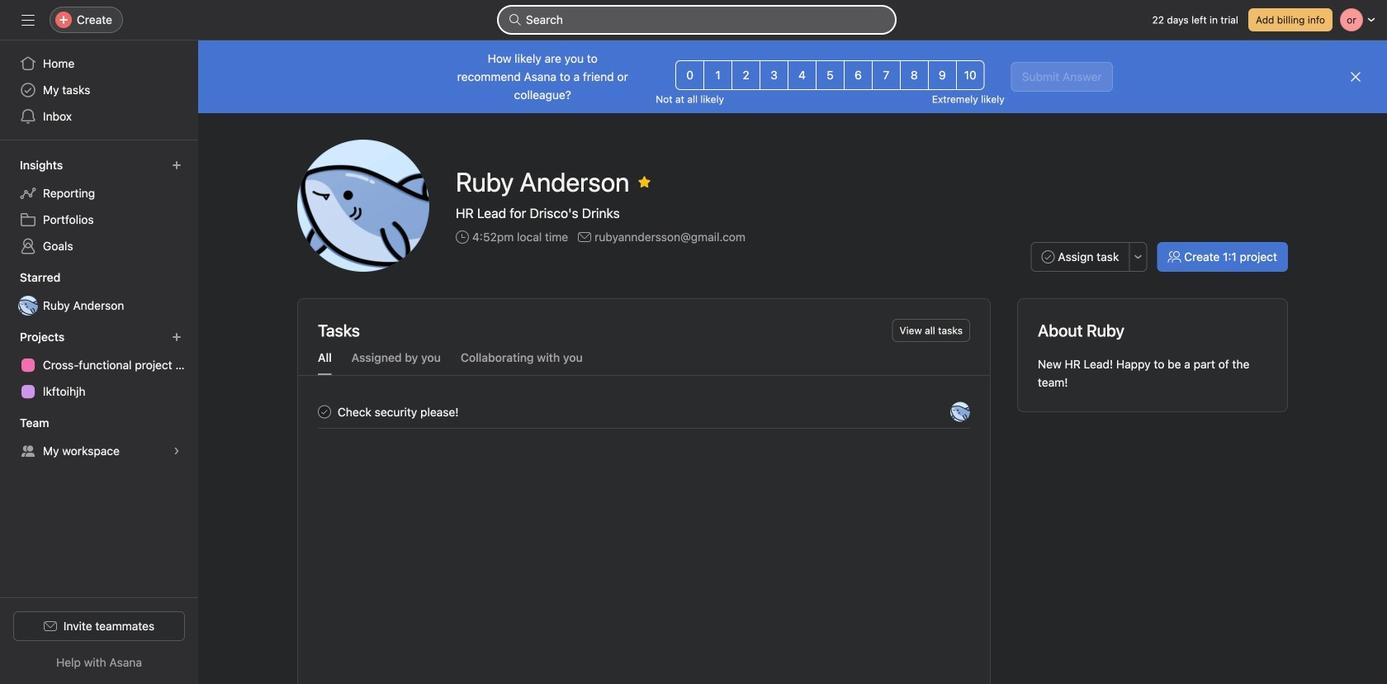 Task type: locate. For each thing, give the bounding box(es) containing it.
remove from starred image
[[638, 175, 651, 188]]

None radio
[[676, 60, 705, 90], [788, 60, 817, 90], [900, 60, 929, 90], [956, 60, 985, 90], [676, 60, 705, 90], [788, 60, 817, 90], [900, 60, 929, 90], [956, 60, 985, 90]]

option group
[[676, 60, 985, 90]]

list item
[[298, 396, 991, 428]]

global element
[[0, 40, 198, 140]]

teams element
[[0, 408, 198, 468]]

None radio
[[704, 60, 733, 90], [732, 60, 761, 90], [760, 60, 789, 90], [816, 60, 845, 90], [844, 60, 873, 90], [872, 60, 901, 90], [928, 60, 957, 90], [704, 60, 733, 90], [732, 60, 761, 90], [760, 60, 789, 90], [816, 60, 845, 90], [844, 60, 873, 90], [872, 60, 901, 90], [928, 60, 957, 90]]

tasks tabs tab list
[[298, 349, 991, 376]]

see details, my workspace image
[[172, 446, 182, 456]]

list box
[[499, 7, 896, 33]]

dismiss image
[[1350, 70, 1363, 83]]

prominent image
[[509, 13, 522, 26]]

new insights image
[[172, 160, 182, 170]]

new project or portfolio image
[[172, 332, 182, 342]]

starred element
[[0, 263, 198, 322]]



Task type: vqa. For each thing, say whether or not it's contained in the screenshot.
the Weeks
no



Task type: describe. For each thing, give the bounding box(es) containing it.
Mark complete checkbox
[[315, 402, 335, 422]]

projects element
[[0, 322, 198, 408]]

toggle assignee popover image
[[951, 402, 971, 422]]

mark complete image
[[315, 402, 335, 422]]

insights element
[[0, 150, 198, 263]]

hide sidebar image
[[21, 13, 35, 26]]



